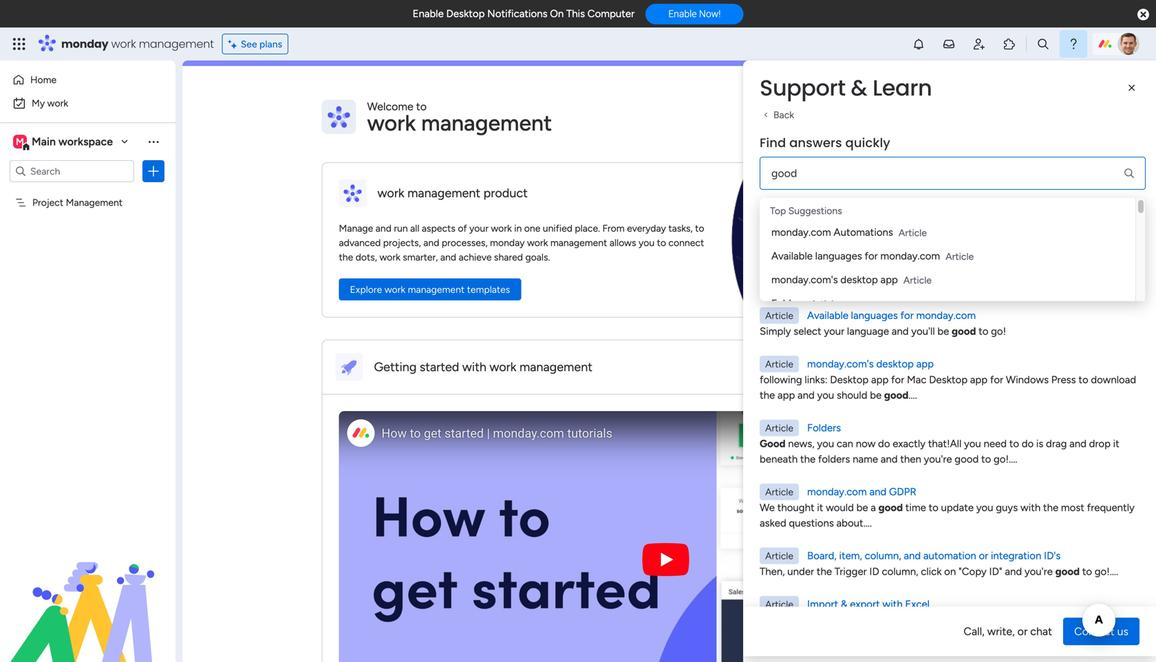 Task type: vqa. For each thing, say whether or not it's contained in the screenshot.
Menu image
no



Task type: locate. For each thing, give the bounding box(es) containing it.
us
[[1118, 626, 1129, 639]]

desktop up should
[[830, 374, 869, 387]]

& for support
[[851, 73, 868, 103]]

2 enable from the left
[[669, 8, 697, 19]]

project
[[32, 197, 63, 209]]

0 vertical spatial automations
[[834, 226, 894, 239]]

press
[[1052, 374, 1076, 387]]

is down place
[[990, 277, 997, 289]]

0 vertical spatial column,
[[865, 550, 902, 563]]

0 horizontal spatial folders
[[772, 298, 806, 310]]

monday.com's for monday.com's desktop app
[[808, 358, 874, 371]]

0 vertical spatial monday
[[61, 36, 108, 52]]

monday.com automations link up left-
[[808, 244, 929, 260]]

import & export with excel
[[808, 599, 930, 611]]

1 horizontal spatial you're
[[1025, 566, 1053, 579]]

1 vertical spatial desktop
[[877, 358, 914, 371]]

column, inside board, item, column, and automation or integration id's 'link'
[[865, 550, 902, 563]]

1 horizontal spatial do
[[1022, 438, 1034, 451]]

desktop left the notifications
[[446, 8, 485, 20]]

to right time
[[929, 502, 939, 515]]

enable
[[413, 8, 444, 20], [669, 8, 697, 19]]

the down board,
[[817, 566, 832, 579]]

to inside following links: desktop app for mac desktop app for windows press to download the app and you should be
[[1079, 374, 1089, 387]]

you down everyday
[[639, 237, 655, 249]]

column, right id
[[882, 566, 919, 579]]

a right are
[[950, 262, 956, 274]]

started
[[420, 360, 459, 375]]

1 horizontal spatial now
[[999, 277, 1019, 289]]

1 vertical spatial or
[[1018, 626, 1028, 639]]

2 horizontal spatial with
[[1021, 502, 1041, 515]]

0 horizontal spatial enable
[[413, 8, 444, 20]]

workspace options image
[[147, 135, 160, 149]]

to right welcome
[[416, 100, 427, 113]]

0 vertical spatial monday.com automations link
[[772, 225, 894, 241]]

0 vertical spatial is
[[990, 277, 997, 289]]

1 vertical spatial now
[[856, 438, 876, 451]]

0 vertical spatial monday.com's desktop app link
[[772, 273, 898, 288]]

enable now! button
[[646, 4, 744, 24]]

1 horizontal spatial &
[[851, 73, 868, 103]]

language
[[847, 326, 890, 338]]

header element
[[739, 61, 1157, 663]]

gdpr
[[889, 486, 917, 499]]

in inside the manage and run all aspects of your work in one unified place. from everyday tasks, to advanced projects, and processes, monday work management allows you to connect the dots, work smarter, and achieve shared goals.
[[514, 223, 522, 234]]

good to go!....
[[955, 454, 1018, 466]]

0 vertical spatial languages
[[816, 250, 862, 263]]

it right drop
[[1114, 438, 1120, 451]]

available for available languages for monday.com
[[808, 310, 849, 322]]

do up name
[[878, 438, 891, 451]]

and right drag
[[1070, 438, 1087, 451]]

home
[[30, 74, 57, 86]]

desktop for monday.com's desktop app
[[877, 358, 914, 371]]

be right should
[[870, 390, 882, 402]]

categories
[[780, 262, 828, 274]]

folders down the '"create' at the right top
[[772, 298, 806, 310]]

article down automation" in the right of the page
[[811, 298, 839, 310]]

be
[[938, 326, 950, 338], [870, 390, 882, 402], [857, 502, 869, 515]]

enable for enable now!
[[669, 8, 697, 19]]

available languages for monday.com link up simply select your language and you'll be good to go!
[[808, 308, 976, 324]]

be right "you'll"
[[938, 326, 950, 338]]

welcome to work management
[[367, 100, 552, 136]]

article inside monday.com's desktop app article
[[904, 275, 932, 286]]

desktop inside search container element
[[841, 274, 878, 286]]

help image
[[1067, 37, 1081, 51]]

0 horizontal spatial monday
[[61, 36, 108, 52]]

support & learn
[[760, 73, 932, 103]]

the left most
[[1044, 502, 1059, 515]]

your right select
[[824, 326, 845, 338]]

1 vertical spatial you're
[[1025, 566, 1053, 579]]

2 horizontal spatial desktop
[[929, 374, 968, 387]]

aspects
[[422, 223, 456, 234]]

How can we help? search field
[[760, 157, 1146, 190]]

the down news,
[[801, 454, 816, 466]]

back button
[[760, 107, 799, 123]]

you're down that!all
[[924, 454, 953, 466]]

management inside the manage and run all aspects of your work in one unified place. from everyday tasks, to advanced projects, and processes, monday work management allows you to connect the dots, work smarter, and achieve shared goals.
[[551, 237, 607, 249]]

0 horizontal spatial a
[[871, 502, 876, 515]]

id
[[870, 566, 880, 579]]

folders
[[818, 454, 850, 466]]

enable inside button
[[669, 8, 697, 19]]

1 vertical spatial folders
[[808, 422, 841, 435]]

1 do from the left
[[878, 438, 891, 451]]

automations inside search container element
[[834, 226, 894, 239]]

the inside following links: desktop app for mac desktop app for windows press to download the app and you should be
[[760, 390, 775, 402]]

is left drag
[[1037, 438, 1044, 451]]

simply
[[760, 326, 791, 338]]

monday.com up "you'll"
[[917, 310, 976, 322]]

your right of
[[470, 223, 489, 234]]

0 horizontal spatial you're
[[924, 454, 953, 466]]

dapulse close image
[[1138, 8, 1150, 22]]

monday.com automations link
[[772, 225, 894, 241], [808, 244, 929, 260]]

now inside place to start.by selecting the blue "create automation" button, the automation is now
[[999, 277, 1019, 289]]

lottie animation image
[[0, 524, 176, 663]]

0 horizontal spatial &
[[841, 599, 848, 611]]

drag
[[1046, 438, 1067, 451]]

good down gdpr
[[879, 502, 903, 515]]

monday.com automations link down suggestions
[[772, 225, 894, 241]]

in left one
[[514, 223, 522, 234]]

then,
[[760, 566, 785, 579]]

to inside place to start.by selecting the blue "create automation" button, the automation is now
[[1012, 262, 1022, 274]]

desktop for monday.com's desktop app article
[[841, 274, 878, 286]]

column,
[[865, 550, 902, 563], [882, 566, 919, 579]]

in
[[514, 223, 522, 234], [831, 262, 839, 274]]

1 vertical spatial available
[[808, 310, 849, 322]]

0 vertical spatial your
[[470, 223, 489, 234]]

0 horizontal spatial your
[[470, 223, 489, 234]]

see plans
[[241, 38, 282, 50]]

0 vertical spatial in
[[514, 223, 522, 234]]

board,
[[808, 550, 837, 563]]

1 vertical spatial monday
[[490, 237, 525, 249]]

automations up hand
[[870, 246, 929, 258]]

1 horizontal spatial it
[[1114, 438, 1120, 451]]

item,
[[840, 550, 863, 563]]

monday.com's up folders article
[[772, 274, 838, 286]]

you're down id's
[[1025, 566, 1053, 579]]

the right "find in the top right of the page
[[894, 205, 921, 228]]

folders link down the '"create' at the right top
[[772, 296, 806, 312]]

on
[[945, 566, 956, 579]]

1 horizontal spatial go!....
[[1095, 566, 1119, 579]]

my
[[32, 97, 45, 109]]

the
[[760, 262, 777, 274]]

product
[[484, 186, 528, 201]]

management
[[139, 36, 214, 52], [421, 110, 552, 136], [408, 186, 481, 201], [551, 237, 607, 249], [408, 284, 465, 296], [520, 360, 593, 375]]

1 vertical spatial it
[[817, 502, 824, 515]]

available languages for monday.com link
[[772, 249, 941, 264], [808, 308, 976, 324]]

monday.com and gdpr link
[[808, 485, 917, 500]]

good down the 'mac'
[[885, 390, 909, 402]]

1 vertical spatial monday.com's desktop app link
[[808, 357, 934, 372]]

available up the '"create' at the right top
[[772, 250, 813, 263]]

the up automation" in the right of the page
[[842, 262, 857, 274]]

project management list box
[[0, 188, 176, 400]]

1 horizontal spatial or
[[1018, 626, 1028, 639]]

automation
[[934, 277, 987, 289], [924, 550, 977, 563]]

Search in workspace field
[[29, 164, 115, 179]]

following
[[760, 374, 803, 387]]

help
[[1098, 628, 1123, 642]]

0 vertical spatial available
[[772, 250, 813, 263]]

0 horizontal spatial with
[[462, 360, 487, 375]]

your inside the manage and run all aspects of your work in one unified place. from everyday tasks, to advanced projects, and processes, monday work management allows you to connect the dots, work smarter, and achieve shared goals.
[[470, 223, 489, 234]]

& inside header element
[[851, 73, 868, 103]]

enable now!
[[669, 8, 721, 19]]

1 vertical spatial go!....
[[1095, 566, 1119, 579]]

the down following
[[760, 390, 775, 402]]

manage
[[339, 223, 373, 234]]

monday.com's desktop app
[[808, 358, 934, 371]]

work management product
[[378, 186, 528, 201]]

desktop up the 'mac'
[[877, 358, 914, 371]]

1 vertical spatial languages
[[851, 310, 898, 322]]

2 vertical spatial be
[[857, 502, 869, 515]]

run
[[394, 223, 408, 234]]

folders inside search container element
[[772, 298, 806, 310]]

0 vertical spatial now
[[999, 277, 1019, 289]]

under
[[788, 566, 815, 579]]

select
[[794, 326, 822, 338]]

0 vertical spatial with
[[462, 360, 487, 375]]

write,
[[988, 626, 1015, 639]]

folders for folders article
[[772, 298, 806, 310]]

0 horizontal spatial or
[[979, 550, 989, 563]]

time
[[906, 502, 927, 515]]

go!.... down the need
[[994, 454, 1018, 466]]

1 vertical spatial with
[[1021, 502, 1041, 515]]

you inside the manage and run all aspects of your work in one unified place. from everyday tasks, to advanced projects, and processes, monday work management allows you to connect the dots, work smarter, and achieve shared goals.
[[639, 237, 655, 249]]

main
[[32, 135, 56, 148]]

1 vertical spatial is
[[1037, 438, 1044, 451]]

languages
[[816, 250, 862, 263], [851, 310, 898, 322]]

click
[[921, 566, 942, 579]]

need
[[984, 438, 1007, 451]]

now inside news, you can now do exactly that!all you need to do is drag and drop it beneath the folders name and then you're
[[856, 438, 876, 451]]

1 vertical spatial folders link
[[808, 421, 841, 436]]

0 vertical spatial automation
[[934, 277, 987, 289]]

monday.com for monday.com and gdpr
[[808, 486, 867, 499]]

and up then, under the trigger id column, click on "copy id" and you're good to go!....
[[904, 550, 921, 563]]

languages for available languages for monday.com article
[[816, 250, 862, 263]]

0 horizontal spatial in
[[514, 223, 522, 234]]

0 vertical spatial or
[[979, 550, 989, 563]]

would
[[826, 502, 854, 515]]

chat
[[1031, 626, 1053, 639]]

1 vertical spatial automation
[[924, 550, 977, 563]]

1 horizontal spatial with
[[883, 599, 903, 611]]

workspace image
[[13, 134, 27, 149]]

& left learn
[[851, 73, 868, 103]]

workspace
[[58, 135, 113, 148]]

you inside following links: desktop app for mac desktop app for windows press to download the app and you should be
[[818, 390, 835, 402]]

app right left-
[[881, 274, 898, 286]]

select product image
[[12, 37, 26, 51]]

1 horizontal spatial be
[[870, 390, 882, 402]]

0 vertical spatial it
[[1114, 438, 1120, 451]]

article up we
[[766, 487, 794, 498]]

monday.com automations link inside search container element
[[772, 225, 894, 241]]

0 horizontal spatial now
[[856, 438, 876, 451]]

article up then,
[[766, 551, 794, 562]]

folders link up can
[[808, 421, 841, 436]]

app inside search container element
[[881, 274, 898, 286]]

1 horizontal spatial is
[[1037, 438, 1044, 451]]

1 horizontal spatial enable
[[669, 8, 697, 19]]

0 horizontal spatial folders link
[[772, 296, 806, 312]]

results
[[760, 205, 819, 228]]

1 vertical spatial be
[[870, 390, 882, 402]]

article
[[899, 227, 927, 239], [766, 246, 794, 258], [946, 251, 974, 262], [904, 275, 932, 286], [811, 298, 839, 310], [766, 310, 794, 322], [766, 359, 794, 370], [766, 423, 794, 434], [766, 487, 794, 498], [766, 551, 794, 562], [766, 599, 794, 611]]

learn
[[873, 73, 932, 103]]

good
[[760, 438, 786, 451]]

folders up can
[[808, 422, 841, 435]]

work inside welcome to work management
[[367, 110, 416, 136]]

1 vertical spatial automations
[[870, 246, 929, 258]]

0 horizontal spatial is
[[990, 277, 997, 289]]

with inside "time to update you guys with the most frequently asked questions about...."
[[1021, 502, 1041, 515]]

with inside 'dropdown button'
[[462, 360, 487, 375]]

top
[[770, 205, 786, 217]]

0 vertical spatial folders link
[[772, 296, 806, 312]]

option
[[0, 190, 176, 193]]

languages inside search container element
[[816, 250, 862, 263]]

1 vertical spatial monday.com's
[[808, 358, 874, 371]]

column, up id
[[865, 550, 902, 563]]

monday up shared
[[490, 237, 525, 249]]

or
[[979, 550, 989, 563], [1018, 626, 1028, 639]]

for left hand
[[865, 250, 878, 263]]

this
[[567, 8, 585, 20]]

automation inside 'link'
[[924, 550, 977, 563]]

and down links:
[[798, 390, 815, 402]]

1 horizontal spatial folders
[[808, 422, 841, 435]]

monday.com down monday.com automations article
[[808, 246, 867, 258]]

app left windows
[[971, 374, 988, 387]]

1 horizontal spatial a
[[950, 262, 956, 274]]

windows
[[1006, 374, 1049, 387]]

available
[[772, 250, 813, 263], [808, 310, 849, 322]]

with left the "excel"
[[883, 599, 903, 611]]

monday.com's desktop app link inside search container element
[[772, 273, 898, 288]]

available languages for monday.com link up monday.com's desktop app article
[[772, 249, 941, 264]]

article up menu
[[899, 227, 927, 239]]

management inside welcome to work management
[[421, 110, 552, 136]]

answers
[[790, 134, 843, 152]]

asked
[[760, 518, 787, 530]]

left-
[[860, 262, 879, 274]]

0 vertical spatial folders
[[772, 298, 806, 310]]

automation up on
[[924, 550, 977, 563]]

to down everyday
[[657, 237, 666, 249]]

for
[[823, 205, 845, 228], [865, 250, 878, 263], [901, 310, 914, 322], [892, 374, 905, 387], [991, 374, 1004, 387]]

1 enable from the left
[[413, 8, 444, 20]]

or inside 'link'
[[979, 550, 989, 563]]

automation down are
[[934, 277, 987, 289]]

monday.com's inside search container element
[[772, 274, 838, 286]]

article up following
[[766, 359, 794, 370]]

we thought it would be a good
[[760, 502, 903, 515]]

invite members image
[[973, 37, 987, 51]]

the inside "time to update you guys with the most frequently asked questions about...."
[[1044, 502, 1059, 515]]

article inside monday.com automations article
[[899, 227, 927, 239]]

to up contact
[[1083, 566, 1093, 579]]

automations up monday.com automations
[[834, 226, 894, 239]]

languages down monday.com automations article
[[816, 250, 862, 263]]

desktop right the 'mac'
[[929, 374, 968, 387]]

with right 'started'
[[462, 360, 487, 375]]

or up the "copy
[[979, 550, 989, 563]]

and inside following links: desktop app for mac desktop app for windows press to download the app and you should be
[[798, 390, 815, 402]]

0 vertical spatial you're
[[924, 454, 953, 466]]

then, under the trigger id column, click on "copy id" and you're good to go!....
[[760, 566, 1119, 579]]

do
[[878, 438, 891, 451], [1022, 438, 1034, 451]]

to inside "time to update you guys with the most frequently asked questions about...."
[[929, 502, 939, 515]]

1 horizontal spatial monday
[[490, 237, 525, 249]]

& for import
[[841, 599, 848, 611]]

2 vertical spatial with
[[883, 599, 903, 611]]

management inside 'dropdown button'
[[520, 360, 593, 375]]

guys
[[996, 502, 1018, 515]]

0 vertical spatial monday.com's
[[772, 274, 838, 286]]

work inside getting started with work management 'dropdown button'
[[490, 360, 517, 375]]

mac
[[907, 374, 927, 387]]

1 horizontal spatial in
[[831, 262, 839, 274]]

0 vertical spatial &
[[851, 73, 868, 103]]

and down available languages for monday.com
[[892, 326, 909, 338]]

0 horizontal spatial it
[[817, 502, 824, 515]]

and left run
[[376, 223, 392, 234]]

simply select your language and you'll be good to go!
[[760, 326, 1007, 338]]

folders for folders
[[808, 422, 841, 435]]

you left guys
[[977, 502, 994, 515]]

is
[[990, 277, 997, 289], [1037, 438, 1044, 451]]

monday.com's for monday.com's desktop app article
[[772, 274, 838, 286]]

is inside place to start.by selecting the blue "create automation" button, the automation is now
[[990, 277, 997, 289]]

0 horizontal spatial do
[[878, 438, 891, 451]]

1 horizontal spatial your
[[824, 326, 845, 338]]

to right press
[[1079, 374, 1089, 387]]

from
[[603, 223, 625, 234]]

monday.com's up links:
[[808, 358, 874, 371]]

article left place
[[946, 251, 974, 262]]

& left export
[[841, 599, 848, 611]]

to right the need
[[1010, 438, 1020, 451]]

terry turtle image
[[1118, 33, 1140, 55]]

0 vertical spatial go!....
[[994, 454, 1018, 466]]

folders
[[772, 298, 806, 310], [808, 422, 841, 435]]

drop
[[1090, 438, 1111, 451]]

folders article
[[772, 298, 839, 310]]

0 vertical spatial desktop
[[841, 274, 878, 286]]

is inside news, you can now do exactly that!all you need to do is drag and drop it beneath the folders name and then you're
[[1037, 438, 1044, 451]]

0 vertical spatial available languages for monday.com link
[[772, 249, 941, 264]]

a down monday.com and gdpr link
[[871, 502, 876, 515]]

1 vertical spatial available languages for monday.com link
[[808, 308, 976, 324]]

and left then
[[881, 454, 898, 466]]

monday.com down top suggestions
[[772, 226, 831, 239]]

1 vertical spatial &
[[841, 599, 848, 611]]

available inside search container element
[[772, 250, 813, 263]]

the down advanced
[[339, 252, 353, 263]]

notifications
[[488, 8, 548, 20]]

shared
[[494, 252, 523, 263]]

2 horizontal spatial be
[[938, 326, 950, 338]]

monday.com up the would
[[808, 486, 867, 499]]



Task type: describe. For each thing, give the bounding box(es) containing it.
questions
[[789, 518, 834, 530]]

and left gdpr
[[870, 486, 887, 499]]

to inside welcome to work management
[[416, 100, 427, 113]]

good down id's
[[1056, 566, 1080, 579]]

workspace selection element
[[13, 134, 115, 151]]

import & export with excel link
[[808, 597, 930, 613]]

you'll
[[912, 326, 935, 338]]

export
[[850, 599, 880, 611]]

article inside available languages for monday.com article
[[946, 251, 974, 262]]

the inside the manage and run all aspects of your work in one unified place. from everyday tasks, to advanced projects, and processes, monday work management allows you to connect the dots, work smarter, and achieve shared goals.
[[339, 252, 353, 263]]

update
[[941, 502, 974, 515]]

monday.com for monday.com automations article
[[772, 226, 831, 239]]

selecting
[[1063, 262, 1105, 274]]

1 vertical spatial in
[[831, 262, 839, 274]]

goals.
[[526, 252, 550, 263]]

place
[[985, 262, 1010, 274]]

lottie animation element
[[0, 524, 176, 663]]

trigger
[[835, 566, 867, 579]]

notifications image
[[912, 37, 926, 51]]

blue
[[760, 277, 780, 289]]

enable desktop notifications on this computer
[[413, 8, 635, 20]]

and down the processes,
[[441, 252, 456, 263]]

thought
[[778, 502, 815, 515]]

automations for monday.com automations article
[[834, 226, 894, 239]]

on
[[550, 8, 564, 20]]

import
[[808, 599, 839, 611]]

1 vertical spatial a
[[871, 502, 876, 515]]

1 vertical spatial your
[[824, 326, 845, 338]]

find answers quickly
[[760, 134, 891, 152]]

news, you can now do exactly that!all you need to do is drag and drop it beneath the folders name and then you're
[[760, 438, 1120, 466]]

ducks"
[[925, 205, 980, 228]]

you up folders
[[817, 438, 835, 451]]

news,
[[788, 438, 815, 451]]

start.by
[[1025, 262, 1060, 274]]

monday.com for monday.com automations
[[808, 246, 867, 258]]

is for automation
[[990, 277, 997, 289]]

plans
[[260, 38, 282, 50]]

options image
[[147, 165, 160, 178]]

main workspace
[[32, 135, 113, 148]]

place to start.by selecting the blue "create automation" button, the automation is now
[[760, 262, 1123, 289]]

frequently
[[1088, 502, 1135, 515]]

automation inside place to start.by selecting the blue "create automation" button, the automation is now
[[934, 277, 987, 289]]

enable for enable desktop notifications on this computer
[[413, 8, 444, 20]]

id's
[[1044, 550, 1061, 563]]

board, item, column, and automation or integration id's
[[808, 550, 1061, 563]]

integration
[[991, 550, 1042, 563]]

monday work management
[[61, 36, 214, 52]]

monday.com and gdpr
[[808, 486, 917, 499]]

for inside search container element
[[865, 250, 878, 263]]

search everything image
[[1037, 37, 1051, 51]]

name
[[853, 454, 878, 466]]

good down that!all
[[955, 454, 979, 466]]

....
[[909, 390, 918, 402]]

suggestions
[[789, 205, 842, 217]]

templates
[[467, 284, 510, 296]]

download
[[1091, 374, 1137, 387]]

for left "find in the top right of the page
[[823, 205, 845, 228]]

1 horizontal spatial desktop
[[830, 374, 869, 387]]

good left 'go!' in the right of the page
[[952, 326, 976, 338]]

be inside following links: desktop app for mac desktop app for windows press to download the app and you should be
[[870, 390, 882, 402]]

you're inside news, you can now do exactly that!all you need to do is drag and drop it beneath the folders name and then you're
[[924, 454, 953, 466]]

tasks,
[[669, 223, 693, 234]]

getting started with work management
[[374, 360, 593, 375]]

1 horizontal spatial folders link
[[808, 421, 841, 436]]

update feed image
[[942, 37, 956, 51]]

management inside button
[[408, 284, 465, 296]]

explore work management templates
[[350, 284, 510, 296]]

monday.com automations
[[808, 246, 929, 258]]

getting started with work management button
[[323, 341, 1010, 395]]

welcome
[[367, 100, 414, 113]]

to inside news, you can now do exactly that!all you need to do is drag and drop it beneath the folders name and then you're
[[1010, 438, 1020, 451]]

my work option
[[8, 92, 167, 114]]

contact us
[[1075, 626, 1129, 639]]

languages for available languages for monday.com
[[851, 310, 898, 322]]

work inside my work option
[[47, 97, 68, 109]]

automations for monday.com automations
[[870, 246, 929, 258]]

and inside 'link'
[[904, 550, 921, 563]]

article down then,
[[766, 599, 794, 611]]

2 do from the left
[[1022, 438, 1034, 451]]

everyday
[[627, 223, 666, 234]]

0 horizontal spatial go!....
[[994, 454, 1018, 466]]

for up good ....
[[892, 374, 905, 387]]

folders link inside search container element
[[772, 296, 806, 312]]

monday.com up the button,
[[881, 250, 941, 263]]

monday marketplace image
[[1003, 37, 1017, 51]]

projects,
[[383, 237, 421, 249]]

search container element
[[760, 134, 1146, 663]]

it inside news, you can now do exactly that!all you need to do is drag and drop it beneath the folders name and then you're
[[1114, 438, 1120, 451]]

for up "you'll"
[[901, 310, 914, 322]]

m
[[16, 136, 24, 148]]

the inside news, you can now do exactly that!all you need to do is drag and drop it beneath the folders name and then you're
[[801, 454, 816, 466]]

for left windows
[[991, 374, 1004, 387]]

top suggestions
[[770, 205, 842, 217]]

manage and run all aspects of your work in one unified place. from everyday tasks, to advanced projects, and processes, monday work management allows you to connect the dots, work smarter, and achieve shared goals.
[[339, 223, 705, 263]]

article up good
[[766, 423, 794, 434]]

we
[[760, 502, 775, 515]]

are
[[933, 262, 948, 274]]

the categories in the left-hand menu are a good
[[760, 262, 982, 274]]

1 vertical spatial column,
[[882, 566, 919, 579]]

you inside "time to update you guys with the most frequently asked questions about...."
[[977, 502, 994, 515]]

"find
[[850, 205, 889, 228]]

the down menu
[[916, 277, 932, 289]]

the right selecting
[[1107, 262, 1123, 274]]

1 vertical spatial monday.com automations link
[[808, 244, 929, 260]]

hand
[[879, 262, 902, 274]]

to left 'go!' in the right of the page
[[979, 326, 989, 338]]

menu
[[905, 262, 931, 274]]

support
[[760, 73, 846, 103]]

should
[[837, 390, 868, 402]]

monday.com's desktop app article
[[772, 274, 932, 286]]

0 horizontal spatial be
[[857, 502, 869, 515]]

app down monday.com's desktop app
[[872, 374, 889, 387]]

0 horizontal spatial desktop
[[446, 8, 485, 20]]

you up good to go!....
[[964, 438, 982, 451]]

place.
[[575, 223, 600, 234]]

find
[[760, 134, 786, 152]]

available languages for monday.com
[[808, 310, 976, 322]]

explore work management templates button
[[339, 279, 521, 301]]

getting
[[374, 360, 417, 375]]

results for "find the ducks"
[[760, 205, 980, 228]]

explore
[[350, 284, 382, 296]]

available for available languages for monday.com article
[[772, 250, 813, 263]]

good left place
[[958, 262, 982, 274]]

help button
[[1086, 624, 1135, 646]]

to down the need
[[982, 454, 992, 466]]

dots,
[[356, 252, 377, 263]]

see plans button
[[222, 34, 289, 54]]

contact
[[1075, 626, 1115, 639]]

is for do
[[1037, 438, 1044, 451]]

board, item, column, and automation or integration id's link
[[808, 549, 1061, 564]]

then
[[901, 454, 922, 466]]

and down integration
[[1005, 566, 1022, 579]]

all
[[410, 223, 420, 234]]

0 vertical spatial be
[[938, 326, 950, 338]]

article up 'simply'
[[766, 310, 794, 322]]

"copy
[[959, 566, 987, 579]]

work inside explore work management templates button
[[385, 284, 406, 296]]

computer
[[588, 8, 635, 20]]

article inside folders article
[[811, 298, 839, 310]]

article up 'the'
[[766, 246, 794, 258]]

button,
[[880, 277, 914, 289]]

automation"
[[820, 277, 878, 289]]

and down aspects
[[424, 237, 440, 249]]

app up the 'mac'
[[917, 358, 934, 371]]

app down following
[[778, 390, 795, 402]]

id"
[[990, 566, 1003, 579]]

home option
[[8, 69, 167, 91]]

0 vertical spatial a
[[950, 262, 956, 274]]

monday inside the manage and run all aspects of your work in one unified place. from everyday tasks, to advanced projects, and processes, monday work management allows you to connect the dots, work smarter, and achieve shared goals.
[[490, 237, 525, 249]]

to right tasks, at the top right of page
[[695, 223, 705, 234]]



